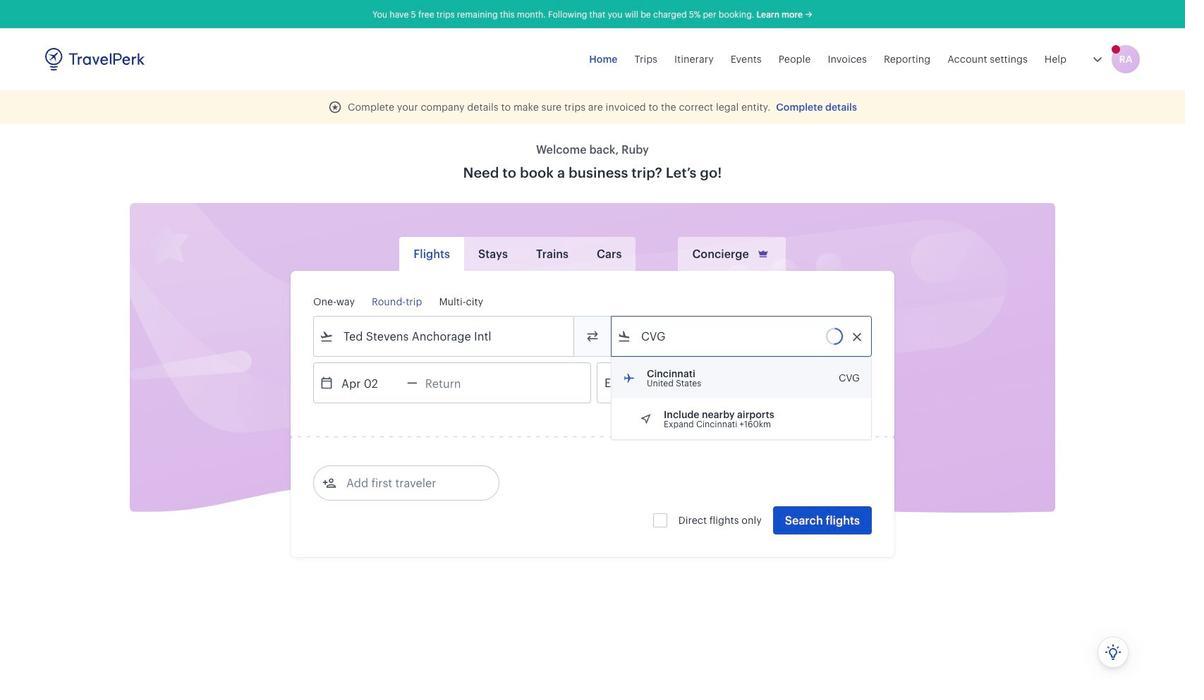 Task type: describe. For each thing, give the bounding box(es) containing it.
To search field
[[632, 325, 853, 348]]

Depart text field
[[334, 363, 407, 403]]

Add first traveler search field
[[337, 472, 483, 495]]



Task type: vqa. For each thing, say whether or not it's contained in the screenshot.
Return text field
yes



Task type: locate. For each thing, give the bounding box(es) containing it.
From search field
[[334, 325, 555, 348]]

Return text field
[[418, 363, 491, 403]]



